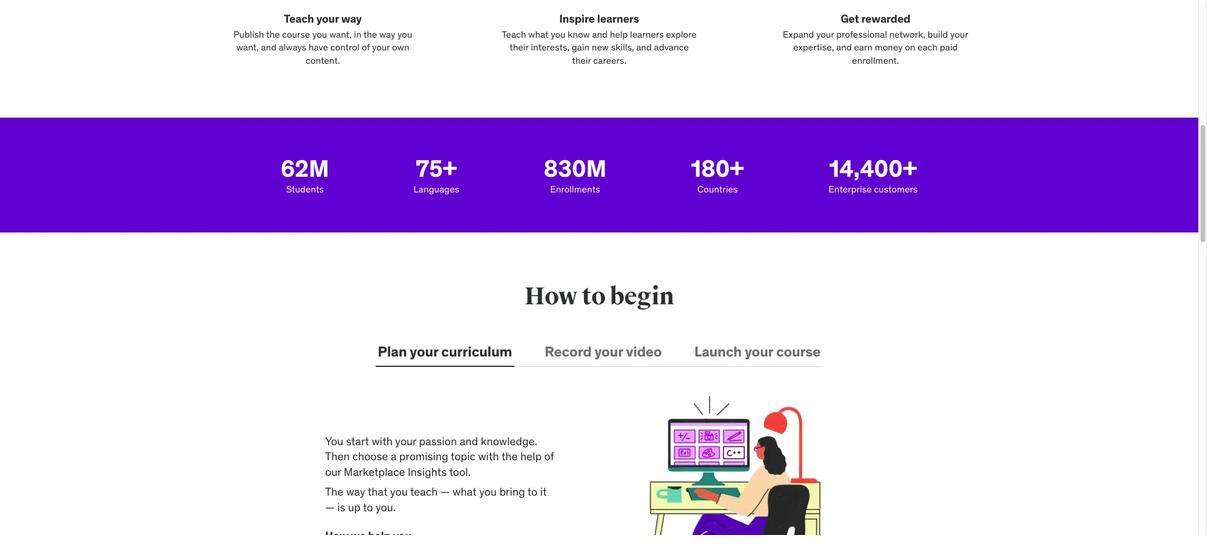 Task type: locate. For each thing, give the bounding box(es) containing it.
1 horizontal spatial course
[[776, 343, 821, 361]]

830m enrollments
[[544, 154, 607, 195]]

each
[[918, 41, 938, 53]]

help down knowledge.
[[520, 450, 542, 464]]

expertise,
[[793, 41, 834, 53]]

1 horizontal spatial what
[[528, 28, 549, 40]]

want, up control
[[329, 28, 352, 40]]

—
[[440, 486, 450, 500], [325, 501, 335, 515]]

way up up
[[346, 486, 365, 500]]

the inside 'you start with your passion and knowledge. then choose a promising topic with the help of our marketplace insights tool.'
[[501, 450, 518, 464]]

0 horizontal spatial what
[[453, 486, 477, 500]]

get rewarded expand your professional network, build your expertise, and earn money on each paid enrollment.
[[783, 12, 968, 66]]

and up new
[[592, 28, 608, 40]]

their
[[510, 41, 529, 53], [572, 54, 591, 66]]

it
[[540, 486, 547, 500]]

62m students
[[281, 154, 329, 195]]

help inside 'you start with your passion and knowledge. then choose a promising topic with the help of our marketplace insights tool.'
[[520, 450, 542, 464]]

what inside inspire learners teach what you know and help learners explore their interests, gain new skills, and advance their careers.
[[528, 28, 549, 40]]

0 vertical spatial what
[[528, 28, 549, 40]]

and
[[592, 28, 608, 40], [261, 41, 276, 53], [636, 41, 652, 53], [836, 41, 852, 53], [460, 435, 478, 449]]

with
[[372, 435, 393, 449], [478, 450, 499, 464]]

teach
[[284, 12, 314, 26], [502, 28, 526, 40]]

enrollment.
[[852, 54, 899, 66]]

1 horizontal spatial teach
[[502, 28, 526, 40]]

to right how
[[582, 282, 606, 312]]

the
[[325, 486, 344, 500]]

course
[[282, 28, 310, 40], [776, 343, 821, 361]]

your
[[316, 12, 339, 26], [816, 28, 834, 40], [950, 28, 968, 40], [372, 41, 390, 53], [410, 343, 438, 361], [595, 343, 623, 361], [745, 343, 773, 361], [395, 435, 416, 449]]

0 vertical spatial of
[[362, 41, 370, 53]]

you up have
[[312, 28, 327, 40]]

2 horizontal spatial to
[[582, 282, 606, 312]]

0 vertical spatial to
[[582, 282, 606, 312]]

in
[[354, 28, 361, 40]]

curriculum
[[441, 343, 512, 361]]

your up paid
[[950, 28, 968, 40]]

launch your course button
[[692, 339, 823, 367]]

help
[[610, 28, 628, 40], [520, 450, 542, 464]]

the
[[266, 28, 280, 40], [363, 28, 377, 40], [501, 450, 518, 464]]

course inside button
[[776, 343, 821, 361]]

and inside teach your way publish the course you want, in the way you want, and always have control of your own content.
[[261, 41, 276, 53]]

0 horizontal spatial of
[[362, 41, 370, 53]]

your up a
[[395, 435, 416, 449]]

advance
[[654, 41, 689, 53]]

a
[[391, 450, 397, 464]]

2 horizontal spatial the
[[501, 450, 518, 464]]

0 vertical spatial —
[[440, 486, 450, 500]]

of inside 'you start with your passion and knowledge. then choose a promising topic with the help of our marketplace insights tool.'
[[544, 450, 554, 464]]

way up in
[[341, 12, 362, 26]]

marketplace
[[344, 466, 405, 479]]

0 horizontal spatial course
[[282, 28, 310, 40]]

of
[[362, 41, 370, 53], [544, 450, 554, 464]]

tab list containing plan your curriculum
[[375, 339, 823, 368]]

1 horizontal spatial of
[[544, 450, 554, 464]]

1 horizontal spatial —
[[440, 486, 450, 500]]

you up own
[[398, 28, 412, 40]]

and up topic
[[460, 435, 478, 449]]

0 horizontal spatial with
[[372, 435, 393, 449]]

you up "you."
[[390, 486, 408, 500]]

0 vertical spatial want,
[[329, 28, 352, 40]]

0 vertical spatial teach
[[284, 12, 314, 26]]

to left it
[[527, 486, 537, 500]]

and inside get rewarded expand your professional network, build your expertise, and earn money on each paid enrollment.
[[836, 41, 852, 53]]

the right in
[[363, 28, 377, 40]]

control
[[330, 41, 359, 53]]

1 vertical spatial of
[[544, 450, 554, 464]]

interests,
[[531, 41, 569, 53]]

begin
[[610, 282, 674, 312]]

passion
[[419, 435, 457, 449]]

on
[[905, 41, 915, 53]]

record your video button
[[542, 339, 664, 367]]

your up expertise,
[[816, 28, 834, 40]]

1 vertical spatial course
[[776, 343, 821, 361]]

with right topic
[[478, 450, 499, 464]]

to right up
[[363, 501, 373, 515]]

what inside the way that you teach — what you bring to it — is up to you.
[[453, 486, 477, 500]]

of right control
[[362, 41, 370, 53]]

1 vertical spatial to
[[527, 486, 537, 500]]

0 horizontal spatial teach
[[284, 12, 314, 26]]

way up own
[[379, 28, 395, 40]]

your right the launch
[[745, 343, 773, 361]]

their left interests,
[[510, 41, 529, 53]]

2 vertical spatial way
[[346, 486, 365, 500]]

— left is
[[325, 501, 335, 515]]

1 vertical spatial their
[[572, 54, 591, 66]]

launch
[[694, 343, 742, 361]]

what up interests,
[[528, 28, 549, 40]]

content.
[[306, 54, 340, 66]]

0 vertical spatial their
[[510, 41, 529, 53]]

1 horizontal spatial the
[[363, 28, 377, 40]]

0 horizontal spatial the
[[266, 28, 280, 40]]

1 horizontal spatial with
[[478, 450, 499, 464]]

teach inside inspire learners teach what you know and help learners explore their interests, gain new skills, and advance their careers.
[[502, 28, 526, 40]]

1 horizontal spatial their
[[572, 54, 591, 66]]

— right teach at the bottom left of the page
[[440, 486, 450, 500]]

you
[[312, 28, 327, 40], [398, 28, 412, 40], [551, 28, 566, 40], [390, 486, 408, 500], [479, 486, 497, 500]]

professional
[[836, 28, 887, 40]]

tool.
[[449, 466, 471, 479]]

topic
[[451, 450, 475, 464]]

what down tool.
[[453, 486, 477, 500]]

0 vertical spatial help
[[610, 28, 628, 40]]

paid
[[940, 41, 958, 53]]

earn
[[854, 41, 873, 53]]

plan your curriculum
[[378, 343, 512, 361]]

want, down publish
[[236, 41, 259, 53]]

inspire learners teach what you know and help learners explore their interests, gain new skills, and advance their careers.
[[502, 12, 697, 66]]

and left earn
[[836, 41, 852, 53]]

money
[[875, 41, 903, 53]]

0 horizontal spatial want,
[[236, 41, 259, 53]]

to
[[582, 282, 606, 312], [527, 486, 537, 500], [363, 501, 373, 515]]

of up it
[[544, 450, 554, 464]]

1 vertical spatial teach
[[502, 28, 526, 40]]

the up always
[[266, 28, 280, 40]]

1 vertical spatial what
[[453, 486, 477, 500]]

0 horizontal spatial help
[[520, 450, 542, 464]]

with up a
[[372, 435, 393, 449]]

180+
[[691, 154, 744, 183]]

tab list
[[375, 339, 823, 368]]

1 horizontal spatial help
[[610, 28, 628, 40]]

help up the skills,
[[610, 28, 628, 40]]

1 vertical spatial help
[[520, 450, 542, 464]]

teach
[[410, 486, 438, 500]]

enrollments
[[550, 183, 600, 195]]

want,
[[329, 28, 352, 40], [236, 41, 259, 53]]

1 horizontal spatial to
[[527, 486, 537, 500]]

their down gain
[[572, 54, 591, 66]]

help inside inspire learners teach what you know and help learners explore their interests, gain new skills, and advance their careers.
[[610, 28, 628, 40]]

careers.
[[593, 54, 626, 66]]

the down knowledge.
[[501, 450, 518, 464]]

1 horizontal spatial want,
[[329, 28, 352, 40]]

and left always
[[261, 41, 276, 53]]

you up interests,
[[551, 28, 566, 40]]

0 vertical spatial course
[[282, 28, 310, 40]]

learners
[[597, 12, 639, 26], [630, 28, 664, 40]]

way
[[341, 12, 362, 26], [379, 28, 395, 40], [346, 486, 365, 500]]

what
[[528, 28, 549, 40], [453, 486, 477, 500]]

0 vertical spatial with
[[372, 435, 393, 449]]

2 vertical spatial to
[[363, 501, 373, 515]]

1 vertical spatial —
[[325, 501, 335, 515]]

bring
[[499, 486, 525, 500]]

0 horizontal spatial to
[[363, 501, 373, 515]]

1 vertical spatial want,
[[236, 41, 259, 53]]



Task type: describe. For each thing, give the bounding box(es) containing it.
14,400+ enterprise customers
[[829, 154, 918, 195]]

own
[[392, 41, 409, 53]]

180+ countries
[[691, 154, 744, 195]]

languages
[[414, 183, 459, 195]]

enterprise
[[829, 183, 872, 195]]

is
[[337, 501, 345, 515]]

rewarded
[[861, 12, 910, 26]]

0 horizontal spatial —
[[325, 501, 335, 515]]

knowledge.
[[481, 435, 537, 449]]

0 horizontal spatial their
[[510, 41, 529, 53]]

your left own
[[372, 41, 390, 53]]

plan
[[378, 343, 407, 361]]

your up have
[[316, 12, 339, 26]]

62m
[[281, 154, 329, 183]]

14,400+
[[829, 154, 917, 183]]

customers
[[874, 183, 918, 195]]

start
[[346, 435, 369, 449]]

record
[[545, 343, 592, 361]]

you start with your passion and knowledge. then choose a promising topic with the help of our marketplace insights tool.
[[325, 435, 554, 479]]

build
[[928, 28, 948, 40]]

our
[[325, 466, 341, 479]]

insights
[[408, 466, 447, 479]]

that
[[368, 486, 388, 500]]

and right the skills,
[[636, 41, 652, 53]]

then
[[325, 450, 350, 464]]

teach your way publish the course you want, in the way you want, and always have control of your own content.
[[233, 12, 412, 66]]

network,
[[889, 28, 925, 40]]

course inside teach your way publish the course you want, in the way you want, and always have control of your own content.
[[282, 28, 310, 40]]

always
[[279, 41, 306, 53]]

choose
[[352, 450, 388, 464]]

how
[[524, 282, 577, 312]]

75+ languages
[[414, 154, 459, 195]]

new
[[592, 41, 609, 53]]

way inside the way that you teach — what you bring to it — is up to you.
[[346, 486, 365, 500]]

0 vertical spatial way
[[341, 12, 362, 26]]

know
[[568, 28, 590, 40]]

75+
[[416, 154, 457, 183]]

of inside teach your way publish the course you want, in the way you want, and always have control of your own content.
[[362, 41, 370, 53]]

your inside 'you start with your passion and knowledge. then choose a promising topic with the help of our marketplace insights tool.'
[[395, 435, 416, 449]]

you left "bring"
[[479, 486, 497, 500]]

the way that you teach — what you bring to it — is up to you.
[[325, 486, 547, 515]]

1 vertical spatial learners
[[630, 28, 664, 40]]

your right plan
[[410, 343, 438, 361]]

up
[[348, 501, 361, 515]]

inspire
[[559, 12, 595, 26]]

830m
[[544, 154, 607, 183]]

expand
[[783, 28, 814, 40]]

record your video
[[545, 343, 662, 361]]

get
[[841, 12, 859, 26]]

you inside inspire learners teach what you know and help learners explore their interests, gain new skills, and advance their careers.
[[551, 28, 566, 40]]

and inside 'you start with your passion and knowledge. then choose a promising topic with the help of our marketplace insights tool.'
[[460, 435, 478, 449]]

1 vertical spatial with
[[478, 450, 499, 464]]

have
[[309, 41, 328, 53]]

gain
[[572, 41, 589, 53]]

promising
[[399, 450, 448, 464]]

teach inside teach your way publish the course you want, in the way you want, and always have control of your own content.
[[284, 12, 314, 26]]

video
[[626, 343, 662, 361]]

you
[[325, 435, 343, 449]]

0 vertical spatial learners
[[597, 12, 639, 26]]

your left 'video'
[[595, 343, 623, 361]]

you.
[[376, 501, 396, 515]]

skills,
[[611, 41, 634, 53]]

publish
[[233, 28, 264, 40]]

explore
[[666, 28, 697, 40]]

1 vertical spatial way
[[379, 28, 395, 40]]

plan your curriculum button
[[375, 339, 514, 367]]

students
[[286, 183, 324, 195]]

how to begin
[[524, 282, 674, 312]]

countries
[[697, 183, 738, 195]]

launch your course
[[694, 343, 821, 361]]



Task type: vqa. For each thing, say whether or not it's contained in the screenshot.
Way
yes



